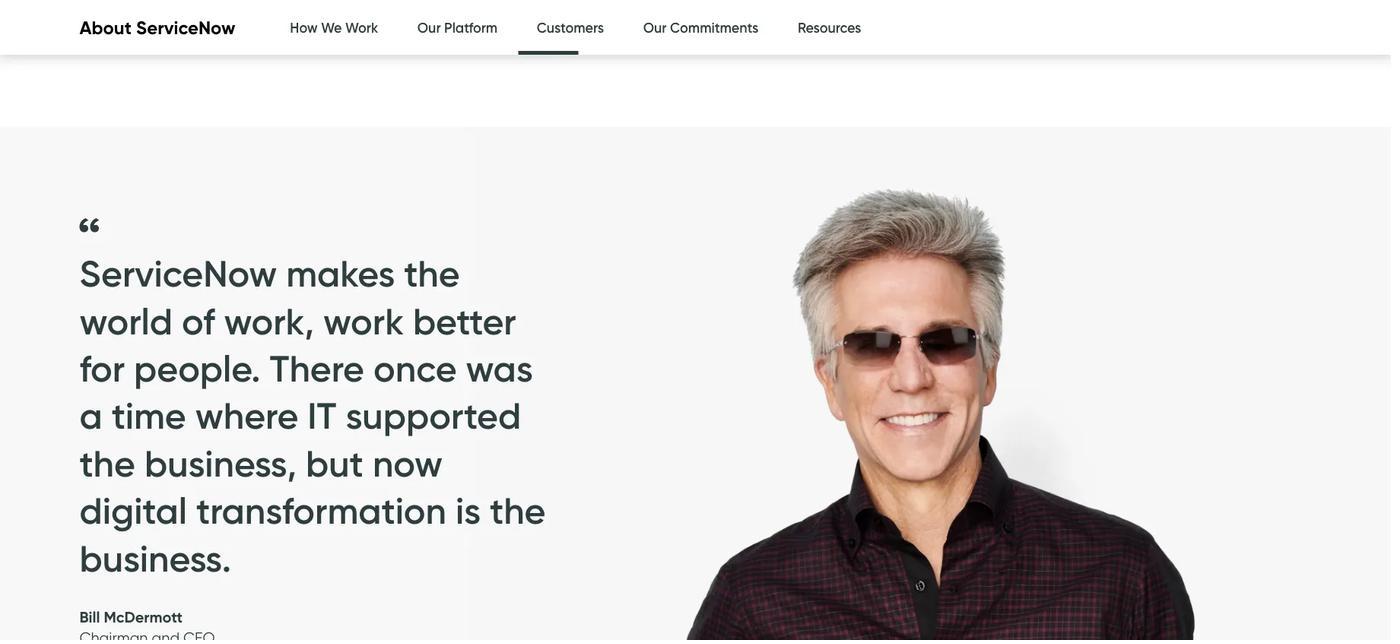 Task type: vqa. For each thing, say whether or not it's contained in the screenshot.
There
yes



Task type: describe. For each thing, give the bounding box(es) containing it.
our platform link
[[417, 0, 498, 56]]

supported
[[346, 394, 521, 439]]

a
[[79, 394, 102, 439]]

our commitments
[[643, 19, 759, 36]]

now
[[373, 442, 443, 486]]

makes
[[286, 252, 395, 296]]

how we work
[[290, 19, 378, 36]]

our for our platform
[[417, 19, 441, 36]]

business,
[[144, 442, 297, 486]]

once
[[373, 347, 457, 391]]

our platform
[[417, 19, 498, 36]]

it
[[308, 394, 337, 439]]

bill
[[79, 608, 100, 627]]

world
[[79, 299, 173, 344]]

our for our commitments
[[643, 19, 667, 36]]

0 horizontal spatial the
[[79, 442, 135, 486]]

transformation
[[196, 489, 446, 534]]

resources link
[[798, 0, 861, 56]]

digital
[[79, 489, 187, 534]]

servicenow makes the world of work, work better for people. there once was a time where it supported the business, but now digital transformation is the business.
[[79, 252, 546, 581]]

about
[[79, 16, 132, 39]]

mcdermott
[[104, 608, 183, 627]]

80% fortune 500 work with servicenow image
[[49, 0, 620, 127]]

better
[[413, 299, 516, 344]]

was
[[466, 347, 533, 391]]

is
[[456, 489, 481, 534]]



Task type: locate. For each thing, give the bounding box(es) containing it.
customers
[[537, 19, 604, 36]]

business.
[[79, 537, 231, 581]]

time
[[112, 394, 186, 439]]

work
[[323, 299, 404, 344]]

2 vertical spatial the
[[490, 489, 546, 534]]

2 horizontal spatial the
[[490, 489, 546, 534]]

commitments
[[670, 19, 759, 36]]

work
[[345, 19, 378, 36]]

there
[[270, 347, 364, 391]]

where
[[195, 394, 298, 439]]

of
[[182, 299, 215, 344]]

we
[[321, 19, 342, 36]]

the
[[404, 252, 460, 296], [79, 442, 135, 486], [490, 489, 546, 534]]

servicenow
[[136, 16, 235, 39], [79, 252, 277, 296]]

1 our from the left
[[417, 19, 441, 36]]

our left the 'platform'
[[417, 19, 441, 36]]

0 vertical spatial the
[[404, 252, 460, 296]]

bill mcdermott
[[79, 608, 183, 627]]

1 horizontal spatial our
[[643, 19, 667, 36]]

0 horizontal spatial our
[[417, 19, 441, 36]]

servicenow inside 'servicenow makes the world of work, work better for people. there once was a time where it supported the business, but now digital transformation is the business.'
[[79, 252, 277, 296]]

the down a at the bottom left of page
[[79, 442, 135, 486]]

work,
[[224, 299, 314, 344]]

how
[[290, 19, 318, 36]]

platform
[[444, 19, 498, 36]]

our
[[417, 19, 441, 36], [643, 19, 667, 36]]

the right is
[[490, 489, 546, 534]]

our left commitments
[[643, 19, 667, 36]]

1 vertical spatial the
[[79, 442, 135, 486]]

customers link
[[537, 0, 604, 59]]

how we work link
[[290, 0, 378, 56]]

the up better
[[404, 252, 460, 296]]

resources
[[798, 19, 861, 36]]

but
[[306, 442, 363, 486]]

for
[[79, 347, 125, 391]]

1 vertical spatial servicenow
[[79, 252, 277, 296]]

our commitments link
[[643, 0, 759, 56]]

2 our from the left
[[643, 19, 667, 36]]

people.
[[134, 347, 261, 391]]

about servicenow
[[79, 16, 235, 39]]

0 vertical spatial servicenow
[[136, 16, 235, 39]]

1 horizontal spatial the
[[404, 252, 460, 296]]



